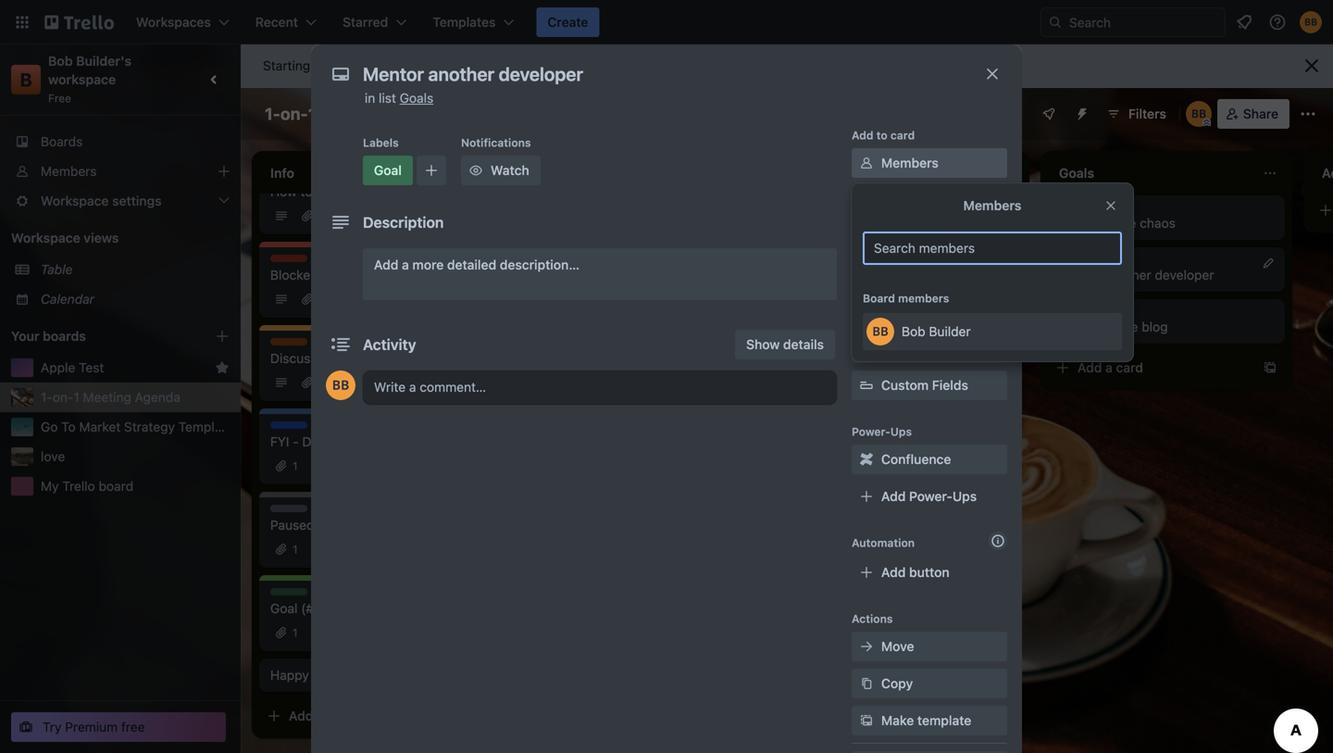 Task type: locate. For each thing, give the bounding box(es) containing it.
2 horizontal spatial add a card button
[[1048, 353, 1252, 383]]

0 horizontal spatial the
[[682, 286, 702, 301]]

0 vertical spatial on-
[[281, 104, 308, 124]]

apple test link
[[41, 358, 207, 377]]

on- down apple
[[53, 389, 74, 405]]

1 vertical spatial color: orange, title: "discuss" element
[[270, 338, 312, 352]]

1 vertical spatial if
[[353, 434, 360, 449]]

color: green, title: "goal" element for mentor another developer
[[1060, 255, 1097, 269]]

bob builder (bobbuilder40) image down board
[[867, 318, 895, 345]]

2 horizontal spatial members
[[964, 198, 1022, 213]]

members
[[899, 292, 950, 305]]

workspace
[[48, 72, 116, 87]]

color: green, title: "goal" element down manage
[[1060, 255, 1097, 269]]

to inside the paused paused - no need to discuss (#0)
[[381, 517, 393, 533]]

1 vertical spatial can
[[594, 356, 615, 371]]

color: blue, title: "fyi" element
[[270, 421, 308, 435]]

0 vertical spatial bob
[[48, 53, 73, 69]]

2 paused from the top
[[270, 517, 314, 533]]

make template link
[[852, 706, 1008, 735]]

goals
[[400, 90, 434, 106]]

goal best practice blog
[[1060, 308, 1169, 334]]

power- down confluence
[[910, 489, 953, 504]]

1 horizontal spatial 1-
[[265, 104, 281, 124]]

we up some
[[573, 356, 590, 371]]

- left suggested
[[321, 351, 327, 366]]

create
[[548, 14, 589, 30]]

2 vertical spatial add a card
[[289, 708, 355, 723]]

we
[[730, 215, 747, 231], [573, 356, 590, 371], [731, 356, 748, 371]]

paused paused - no need to discuss (#0)
[[270, 506, 471, 533]]

0 vertical spatial power-
[[852, 425, 891, 438]]

sm image left copy
[[858, 674, 876, 693]]

1 horizontal spatial agenda
[[389, 104, 450, 124]]

practice
[[1090, 319, 1139, 334]]

any
[[610, 304, 633, 320]]

- inside discuss discuss - suggested topic (#3)
[[321, 351, 327, 366]]

make
[[882, 713, 914, 728]]

add down automation at the bottom
[[882, 565, 906, 580]]

if right velocity
[[720, 356, 727, 371]]

labels
[[363, 136, 399, 149]]

None text field
[[354, 57, 965, 91]]

bob builder (bobbuilder40) image down suggested
[[326, 370, 356, 400]]

add a card button down happy link
[[259, 701, 463, 731]]

Write a comment text field
[[363, 370, 837, 404]]

board right this
[[366, 184, 401, 199]]

the down can
[[797, 286, 816, 301]]

blocker
[[270, 256, 311, 269], [270, 267, 315, 282]]

sm image down power-ups
[[858, 450, 876, 469]]

activity
[[363, 336, 416, 353]]

1 vertical spatial bob
[[902, 324, 926, 339]]

1-on-1 meeting agenda up the labels
[[265, 104, 450, 124]]

0 vertical spatial bob builder (bobbuilder40) image
[[1186, 101, 1212, 127]]

- inside blocker blocker - timely discussion (#4)
[[319, 267, 325, 282]]

program
[[875, 215, 926, 231]]

1-on-1 meeting agenda up 'market'
[[41, 389, 181, 405]]

0 horizontal spatial add a card
[[289, 708, 355, 723]]

1- up the go
[[41, 389, 53, 405]]

on down search members text field
[[979, 267, 994, 282]]

0 vertical spatial free
[[354, 58, 377, 73]]

a for leftmost add a card button
[[317, 708, 324, 723]]

feedback
[[920, 267, 975, 282]]

fyi up color: black, title: "paused" element at the bottom left of the page
[[270, 434, 289, 449]]

1 vertical spatial add a card button
[[1048, 353, 1252, 383]]

members link down boards
[[0, 157, 241, 186]]

1 vertical spatial board
[[99, 478, 133, 494]]

1 vertical spatial 1-
[[41, 389, 53, 405]]

can inside i think we can improve velocity if we make some tooling changes.
[[594, 356, 615, 371]]

0 horizontal spatial color: orange, title: "discuss" element
[[270, 338, 312, 352]]

power- up confluence
[[852, 425, 891, 438]]

bob up workspace
[[48, 53, 73, 69]]

sm image inside watch button
[[467, 161, 485, 180]]

dates
[[882, 266, 917, 282]]

1 horizontal spatial bob builder (bobbuilder40) image
[[867, 318, 895, 345]]

attachment
[[882, 303, 953, 319]]

sm image for make template
[[858, 711, 876, 730]]

0 vertical spatial on
[[643, 215, 658, 231]]

forward?
[[569, 234, 622, 249]]

1 fyi from the top
[[270, 422, 288, 435]]

- for blocker
[[319, 267, 325, 282]]

0 vertical spatial add a card button
[[785, 320, 989, 349]]

-
[[319, 267, 325, 282], [321, 351, 327, 366], [293, 434, 299, 449], [318, 517, 324, 533]]

1 vertical spatial power-
[[910, 489, 953, 504]]

primary element
[[0, 0, 1334, 44]]

0 horizontal spatial 1-on-1 meeting agenda
[[41, 389, 181, 405]]

1 the from the left
[[682, 286, 702, 301]]

2 horizontal spatial add a card
[[1078, 360, 1144, 375]]

0 horizontal spatial can
[[594, 356, 615, 371]]

0 horizontal spatial bob
[[48, 53, 73, 69]]

improve
[[619, 356, 667, 371]]

goal for goal goal (#1)
[[270, 589, 295, 602]]

card left cover
[[853, 326, 881, 342]]

card down practice
[[1117, 360, 1144, 375]]

goal inside goal best practice blog
[[1060, 308, 1084, 320]]

members down boards
[[41, 163, 97, 179]]

1 vertical spatial agenda
[[135, 389, 181, 405]]

0 horizontal spatial meeting
[[83, 389, 131, 405]]

fyi right 'template'
[[270, 422, 288, 435]]

a down happy link
[[317, 708, 324, 723]]

1 horizontal spatial 1-on-1 meeting agenda
[[265, 104, 450, 124]]

love
[[41, 449, 65, 464]]

try premium free
[[43, 719, 145, 734]]

0 horizontal spatial free
[[121, 719, 145, 734]]

can right how
[[705, 215, 727, 231]]

1- down starting
[[265, 104, 281, 124]]

discuss right add board image at the top
[[270, 339, 312, 352]]

board inside "how to use this board" link
[[366, 184, 401, 199]]

best practice blog link
[[1060, 318, 1274, 336]]

interested
[[364, 434, 424, 449]]

members down add to card
[[882, 155, 939, 170]]

goal (#1) link
[[270, 599, 485, 618]]

0 horizontal spatial board
[[99, 478, 133, 494]]

1 for paused
[[293, 543, 298, 556]]

1 down color: blue, title: "fyi" element
[[293, 459, 298, 472]]

1 down goal goal (#1)
[[293, 626, 298, 639]]

0 vertical spatial can
[[705, 215, 727, 231]]

ups up confluence
[[891, 425, 912, 438]]

on- inside board name text field
[[281, 104, 308, 124]]

bob builder (bobbuilder40) image
[[1186, 101, 1212, 127], [867, 318, 895, 345], [326, 370, 356, 400]]

1- inside board name text field
[[265, 104, 281, 124]]

try
[[43, 719, 61, 734]]

color: red, title: "blocker" element
[[270, 255, 311, 269]]

starred icon image
[[215, 360, 230, 375]]

1 down apr on the top
[[308, 104, 316, 124]]

discuss inside fyi fyi - discuss if interested (#6)
[[302, 434, 349, 449]]

1 horizontal spatial add a card
[[815, 326, 881, 342]]

sm image inside make template link
[[858, 711, 876, 730]]

1 horizontal spatial members link
[[852, 148, 1008, 178]]

1 horizontal spatial ups
[[953, 489, 977, 504]]

the inside "i've drafted my goals for the next few months. any feedback?"
[[682, 286, 702, 301]]

add down happy
[[289, 708, 313, 723]]

card
[[891, 129, 915, 142], [853, 326, 881, 342], [1117, 360, 1144, 375], [327, 708, 355, 723]]

show details
[[747, 337, 824, 352]]

0 vertical spatial 1-
[[265, 104, 281, 124]]

open information menu image
[[1269, 13, 1287, 31]]

color: green, title: "goal" element down mentor
[[1060, 307, 1097, 320]]

bob down attachment
[[902, 324, 926, 339]]

love link
[[41, 447, 230, 466]]

1 horizontal spatial bob
[[902, 324, 926, 339]]

2 vertical spatial add a card button
[[259, 701, 463, 731]]

free right "8,"
[[354, 58, 377, 73]]

boards
[[43, 328, 86, 344]]

0 vertical spatial 1-on-1 meeting agenda
[[265, 104, 450, 124]]

0 vertical spatial color: orange, title: "discuss" element
[[797, 255, 838, 269]]

power ups image
[[1042, 107, 1057, 121]]

sm image left make
[[858, 711, 876, 730]]

can up some
[[594, 356, 615, 371]]

color: green, title: "goal" element
[[363, 156, 413, 185], [1060, 255, 1097, 269], [1060, 307, 1097, 320], [270, 588, 308, 602]]

0 horizontal spatial bob builder (bobbuilder40) image
[[326, 370, 356, 400]]

sm image down add to card
[[858, 154, 876, 172]]

0 vertical spatial add a card
[[815, 326, 881, 342]]

- left timely
[[319, 267, 325, 282]]

to right "need"
[[381, 517, 393, 533]]

- for paused
[[318, 517, 324, 533]]

sm image for move
[[858, 637, 876, 656]]

1 inside board name text field
[[308, 104, 316, 124]]

watch button
[[461, 156, 541, 185]]

0 horizontal spatial members
[[41, 163, 97, 179]]

a left sm icon on the top of the page
[[843, 326, 850, 342]]

new training program link
[[797, 214, 1011, 232]]

1 down color: black, title: "paused" element at the bottom left of the page
[[293, 543, 298, 556]]

1-on-1 meeting agenda inside board name text field
[[265, 104, 450, 124]]

new training program
[[797, 215, 926, 231]]

0 horizontal spatial on
[[643, 215, 658, 231]]

1-
[[265, 104, 281, 124], [41, 389, 53, 405]]

how to use this board
[[270, 184, 401, 199]]

bob builder (bobbuilder40) image inside bob builder button
[[867, 318, 895, 345]]

board members
[[863, 292, 950, 305]]

manage time chaos link
[[1060, 214, 1274, 232]]

sm image down actions
[[858, 637, 876, 656]]

move
[[533, 234, 566, 249]]

1 paused from the top
[[270, 506, 310, 519]]

stuck
[[606, 215, 639, 231]]

1 vertical spatial 1-on-1 meeting agenda
[[41, 389, 181, 405]]

1 vertical spatial on-
[[53, 389, 74, 405]]

builder
[[929, 324, 971, 339]]

1 horizontal spatial meeting
[[320, 104, 385, 124]]

move
[[882, 639, 915, 654]]

velocity
[[670, 356, 716, 371]]

- inside the paused paused - no need to discuss (#0)
[[318, 517, 324, 533]]

ups up the add button button
[[953, 489, 977, 504]]

the
[[682, 286, 702, 301], [797, 286, 816, 301]]

feedback?
[[637, 304, 699, 320]]

sm image inside copy "link"
[[858, 674, 876, 693]]

calendar
[[41, 291, 94, 307]]

report?
[[819, 286, 863, 301]]

discuss
[[397, 517, 442, 533]]

mentor another developer link
[[1060, 266, 1274, 284]]

if inside fyi fyi - discuss if interested (#6)
[[353, 434, 360, 449]]

my
[[605, 286, 623, 301]]

collaborators.
[[575, 58, 657, 73]]

- left "no"
[[318, 517, 324, 533]]

add a card down report?
[[815, 326, 881, 342]]

- for fyi
[[293, 434, 299, 449]]

0 vertical spatial board
[[366, 184, 401, 199]]

apr
[[314, 58, 335, 73]]

the team is stuck on x, how can we move forward? link
[[533, 214, 748, 251]]

(#4)
[[438, 267, 464, 282]]

2 the from the left
[[797, 286, 816, 301]]

meeting up 'market'
[[83, 389, 131, 405]]

sm image left watch at the top
[[467, 161, 485, 180]]

goal inside the goal mentor another developer
[[1060, 256, 1084, 269]]

0 vertical spatial agenda
[[389, 104, 450, 124]]

apple test
[[41, 360, 104, 375]]

to
[[542, 58, 554, 73], [877, 129, 888, 142], [301, 184, 313, 199], [381, 517, 393, 533]]

we right how
[[730, 215, 747, 231]]

1 horizontal spatial if
[[720, 356, 727, 371]]

board down love link
[[99, 478, 133, 494]]

sm image for copy
[[858, 674, 876, 693]]

create button
[[537, 7, 600, 37]]

color: green, title: "goal" element up happy
[[270, 588, 308, 602]]

builder's
[[76, 53, 132, 69]]

1 horizontal spatial on-
[[281, 104, 308, 124]]

on left x,
[[643, 215, 658, 231]]

detailed
[[447, 257, 497, 272]]

0 vertical spatial if
[[720, 356, 727, 371]]

0 vertical spatial meeting
[[320, 104, 385, 124]]

your
[[11, 328, 39, 344]]

- up color: black, title: "paused" element at the bottom left of the page
[[293, 434, 299, 449]]

discuss left interested
[[302, 434, 349, 449]]

on- down starting
[[281, 104, 308, 124]]

1 horizontal spatial on
[[979, 267, 994, 282]]

bob inside button
[[902, 324, 926, 339]]

color: orange, title: "discuss" element down new
[[797, 255, 838, 269]]

discuss can you please give feedback on the report?
[[797, 256, 994, 301]]

list
[[379, 90, 396, 106]]

power-
[[852, 425, 891, 438], [910, 489, 953, 504]]

sm image for confluence
[[858, 450, 876, 469]]

meeting up the labels
[[320, 104, 385, 124]]

cover
[[882, 340, 918, 356]]

we down show
[[731, 356, 748, 371]]

sm image
[[858, 154, 876, 172], [467, 161, 485, 180], [858, 450, 876, 469], [858, 637, 876, 656], [858, 674, 876, 693], [858, 711, 876, 730]]

(#0)
[[446, 517, 471, 533]]

1 vertical spatial bob builder (bobbuilder40) image
[[867, 318, 895, 345]]

agenda up "strategy"
[[135, 389, 181, 405]]

1 horizontal spatial can
[[705, 215, 727, 231]]

card down happy link
[[327, 708, 355, 723]]

discuss
[[797, 256, 838, 269], [270, 339, 312, 352], [270, 351, 317, 366], [302, 434, 349, 449]]

members up search members text field
[[964, 198, 1022, 213]]

0 horizontal spatial on-
[[53, 389, 74, 405]]

0 horizontal spatial if
[[353, 434, 360, 449]]

1 for fyi
[[293, 459, 298, 472]]

1 vertical spatial free
[[121, 719, 145, 734]]

add a card button down blog
[[1048, 353, 1252, 383]]

fyi fyi - discuss if interested (#6)
[[270, 422, 453, 449]]

team
[[560, 215, 590, 231]]

your boards with 5 items element
[[11, 325, 187, 347]]

1 horizontal spatial power-
[[910, 489, 953, 504]]

color: orange, title: "discuss" element
[[797, 255, 838, 269], [270, 338, 312, 352]]

free right premium
[[121, 719, 145, 734]]

bob inside bob builder's workspace free
[[48, 53, 73, 69]]

my trello board
[[41, 478, 133, 494]]

0 horizontal spatial power-
[[852, 425, 891, 438]]

discuss up report?
[[797, 256, 838, 269]]

0 vertical spatial ups
[[891, 425, 912, 438]]

add a card down practice
[[1078, 360, 1144, 375]]

add power-ups
[[882, 489, 977, 504]]

manage time chaos
[[1060, 215, 1176, 231]]

add a card down happy
[[289, 708, 355, 723]]

bob builder (bobbuilder40) image right filters
[[1186, 101, 1212, 127]]

if left interested
[[353, 434, 360, 449]]

1 horizontal spatial color: orange, title: "discuss" element
[[797, 255, 838, 269]]

the right "for"
[[682, 286, 702, 301]]

discuss - suggested topic (#3) link
[[270, 349, 485, 368]]

your boards
[[11, 328, 86, 344]]

add a card for the middle add a card button
[[1078, 360, 1144, 375]]

create from template… image
[[1263, 360, 1278, 375]]

meeting
[[320, 104, 385, 124], [83, 389, 131, 405]]

2 fyi from the top
[[270, 434, 289, 449]]

color: green, title: "goal" element down the labels
[[363, 156, 413, 185]]

edit card image
[[1261, 256, 1276, 270]]

boards
[[41, 134, 83, 149]]

goal for goal mentor another developer
[[1060, 256, 1084, 269]]

a for the middle add a card button
[[1106, 360, 1113, 375]]

members link down add to card
[[852, 148, 1008, 178]]

we inside the team is stuck on x, how can we move forward?
[[730, 215, 747, 231]]

a down practice
[[1106, 360, 1113, 375]]

manage
[[1060, 215, 1107, 231]]

1 horizontal spatial board
[[366, 184, 401, 199]]

views
[[84, 230, 119, 245]]

custom
[[882, 377, 929, 393]]

if inside i think we can improve velocity if we make some tooling changes.
[[720, 356, 727, 371]]

1 horizontal spatial the
[[797, 286, 816, 301]]

1 vertical spatial on
[[979, 267, 994, 282]]

- inside fyi fyi - discuss if interested (#6)
[[293, 434, 299, 449]]

sm image inside move link
[[858, 637, 876, 656]]

agenda inside board name text field
[[389, 104, 450, 124]]

color: orange, title: "discuss" element right add board image at the top
[[270, 338, 312, 352]]

1 vertical spatial add a card
[[1078, 360, 1144, 375]]

agenda up the labels
[[389, 104, 450, 124]]

add a card button down board
[[785, 320, 989, 349]]

0 horizontal spatial add a card button
[[259, 701, 463, 731]]

1 horizontal spatial add a card button
[[785, 320, 989, 349]]

developer
[[1155, 267, 1215, 282]]

to left use
[[301, 184, 313, 199]]



Task type: vqa. For each thing, say whether or not it's contained in the screenshot.
the top Creations
no



Task type: describe. For each thing, give the bounding box(es) containing it.
the team is stuck on x, how can we move forward?
[[533, 215, 747, 249]]

tooling
[[605, 375, 646, 390]]

add button
[[882, 565, 950, 580]]

card up program
[[891, 129, 915, 142]]

add a card for the topmost add a card button
[[815, 326, 881, 342]]

think
[[540, 356, 570, 371]]

new
[[797, 215, 823, 231]]

table
[[41, 262, 73, 277]]

actions
[[852, 612, 893, 625]]

bob builder's workspace free
[[48, 53, 135, 105]]

meeting inside board name text field
[[320, 104, 385, 124]]

1 for goal
[[293, 626, 298, 639]]

button
[[910, 565, 950, 580]]

another
[[1106, 267, 1152, 282]]

0 horizontal spatial members link
[[0, 157, 241, 186]]

1 vertical spatial meeting
[[83, 389, 131, 405]]

bob for bob builder
[[902, 324, 926, 339]]

add down the best
[[1078, 360, 1103, 375]]

goal goal (#1)
[[270, 589, 325, 616]]

board
[[863, 292, 896, 305]]

add left sm icon on the top of the page
[[815, 326, 840, 342]]

x,
[[661, 215, 673, 231]]

goals
[[627, 286, 659, 301]]

copy link
[[852, 669, 1008, 698]]

checklist
[[882, 229, 939, 245]]

a left more
[[402, 257, 409, 272]]

attachment button
[[852, 296, 1008, 326]]

Search members text field
[[863, 232, 1123, 265]]

discuss discuss - suggested topic (#3)
[[270, 339, 457, 366]]

will
[[458, 58, 477, 73]]

goal mentor another developer
[[1060, 256, 1215, 282]]

color: green, title: "goal" element for best practice blog
[[1060, 307, 1097, 320]]

8,
[[339, 58, 350, 73]]

more
[[413, 257, 444, 272]]

use
[[316, 184, 337, 199]]

goal for goal best practice blog
[[1060, 308, 1084, 320]]

sm image for members
[[858, 154, 876, 172]]

Board name text field
[[256, 99, 459, 129]]

add up new training program at the right of page
[[852, 129, 874, 142]]

0 horizontal spatial agenda
[[135, 389, 181, 405]]

can inside the team is stuck on x, how can we move forward?
[[705, 215, 727, 231]]

how to use this board link
[[270, 182, 485, 201]]

free
[[48, 92, 71, 105]]

on inside discuss can you please give feedback on the report?
[[979, 267, 994, 282]]

add to card
[[852, 129, 915, 142]]

add a card for leftmost add a card button
[[289, 708, 355, 723]]

i
[[533, 356, 537, 371]]

is
[[593, 215, 603, 231]]

happy
[[270, 667, 309, 683]]

add board image
[[215, 329, 230, 344]]

limited
[[499, 58, 539, 73]]

1 down apple test
[[74, 389, 79, 405]]

blog
[[1142, 319, 1169, 334]]

my
[[41, 478, 59, 494]]

sm image for watch
[[467, 161, 485, 180]]

- for discuss
[[321, 351, 327, 366]]

on- inside 1-on-1 meeting agenda link
[[53, 389, 74, 405]]

fyi - discuss if interested (#6) link
[[270, 433, 485, 451]]

0 horizontal spatial ups
[[891, 425, 912, 438]]

add a more detailed description… link
[[363, 248, 837, 300]]

suggested
[[330, 351, 395, 366]]

1 horizontal spatial members
[[882, 155, 939, 170]]

starting
[[263, 58, 311, 73]]

topic
[[398, 351, 428, 366]]

(#1)
[[301, 601, 325, 616]]

i think we can improve velocity if we make some tooling changes.
[[533, 356, 748, 390]]

sm image
[[858, 339, 876, 358]]

workspace
[[11, 230, 80, 245]]

need
[[348, 517, 378, 533]]

chaos
[[1140, 215, 1176, 231]]

filters
[[1129, 106, 1167, 121]]

search image
[[1048, 15, 1063, 30]]

description…
[[500, 257, 580, 272]]

the inside discuss can you please give feedback on the report?
[[797, 286, 816, 301]]

free inside button
[[121, 719, 145, 734]]

few
[[533, 304, 555, 320]]

2 vertical spatial bob builder (bobbuilder40) image
[[326, 370, 356, 400]]

bob builder's workspace link
[[48, 53, 135, 87]]

to inside "how to use this board" link
[[301, 184, 313, 199]]

fields
[[933, 377, 969, 393]]

discuss inside discuss can you please give feedback on the report?
[[797, 256, 838, 269]]

color: orange, title: "discuss" element for can you please give feedback on the report?
[[797, 255, 838, 269]]

0 horizontal spatial 1-
[[41, 389, 53, 405]]

10
[[558, 58, 572, 73]]

color: orange, title: "discuss" element for discuss - suggested topic (#3)
[[270, 338, 312, 352]]

add right timely
[[374, 257, 399, 272]]

table link
[[41, 260, 230, 279]]

boards link
[[0, 127, 241, 157]]

bob builder (bobbuilder40) image
[[1300, 11, 1323, 33]]

to up program
[[877, 129, 888, 142]]

bob builder
[[902, 324, 971, 339]]

a for the topmost add a card button
[[843, 326, 850, 342]]

i've drafted my goals for the next few months. any feedback? link
[[533, 284, 748, 321]]

goal for goal
[[374, 163, 402, 178]]

next
[[705, 286, 731, 301]]

time
[[1111, 215, 1137, 231]]

custom fields button
[[852, 376, 1008, 395]]

1 vertical spatial ups
[[953, 489, 977, 504]]

add inside button
[[882, 565, 906, 580]]

automation image
[[1068, 99, 1094, 125]]

discussion
[[371, 267, 435, 282]]

make template
[[882, 713, 972, 728]]

1 blocker from the top
[[270, 256, 311, 269]]

go to market strategy template link
[[41, 418, 233, 436]]

on inside the team is stuck on x, how can we move forward?
[[643, 215, 658, 231]]

bob for bob builder's workspace free
[[48, 53, 73, 69]]

share button
[[1218, 99, 1290, 129]]

power-ups
[[852, 425, 912, 438]]

add down confluence
[[882, 489, 906, 504]]

can you please give feedback on the report? link
[[797, 266, 1011, 303]]

notifications
[[461, 136, 531, 149]]

paused - no need to discuss (#0) link
[[270, 516, 485, 534]]

how
[[677, 215, 702, 231]]

please
[[849, 267, 888, 282]]

2 horizontal spatial bob builder (bobbuilder40) image
[[1186, 101, 1212, 127]]

the
[[533, 215, 556, 231]]

Search field
[[1063, 8, 1225, 36]]

goals link
[[400, 90, 434, 106]]

custom fields
[[882, 377, 969, 393]]

color: green, title: "goal" element for goal (#1)
[[270, 588, 308, 602]]

workspaces
[[381, 58, 454, 73]]

automation
[[852, 536, 915, 549]]

move link
[[852, 632, 1008, 661]]

show menu image
[[1299, 105, 1318, 123]]

2 blocker from the top
[[270, 267, 315, 282]]

discuss left suggested
[[270, 351, 317, 366]]

give
[[891, 267, 916, 282]]

filters button
[[1101, 99, 1172, 129]]

happy link
[[270, 666, 485, 684]]

to left 10
[[542, 58, 554, 73]]

make
[[533, 375, 566, 390]]

color: black, title: "paused" element
[[270, 505, 310, 519]]

details
[[784, 337, 824, 352]]

0 notifications image
[[1234, 11, 1256, 33]]

board inside my trello board "link"
[[99, 478, 133, 494]]

my trello board link
[[41, 477, 230, 496]]

b
[[20, 69, 32, 90]]

in
[[365, 90, 375, 106]]

1 horizontal spatial free
[[354, 58, 377, 73]]

go to market strategy template
[[41, 419, 233, 434]]

1-on-1 meeting agenda inside 1-on-1 meeting agenda link
[[41, 389, 181, 405]]



